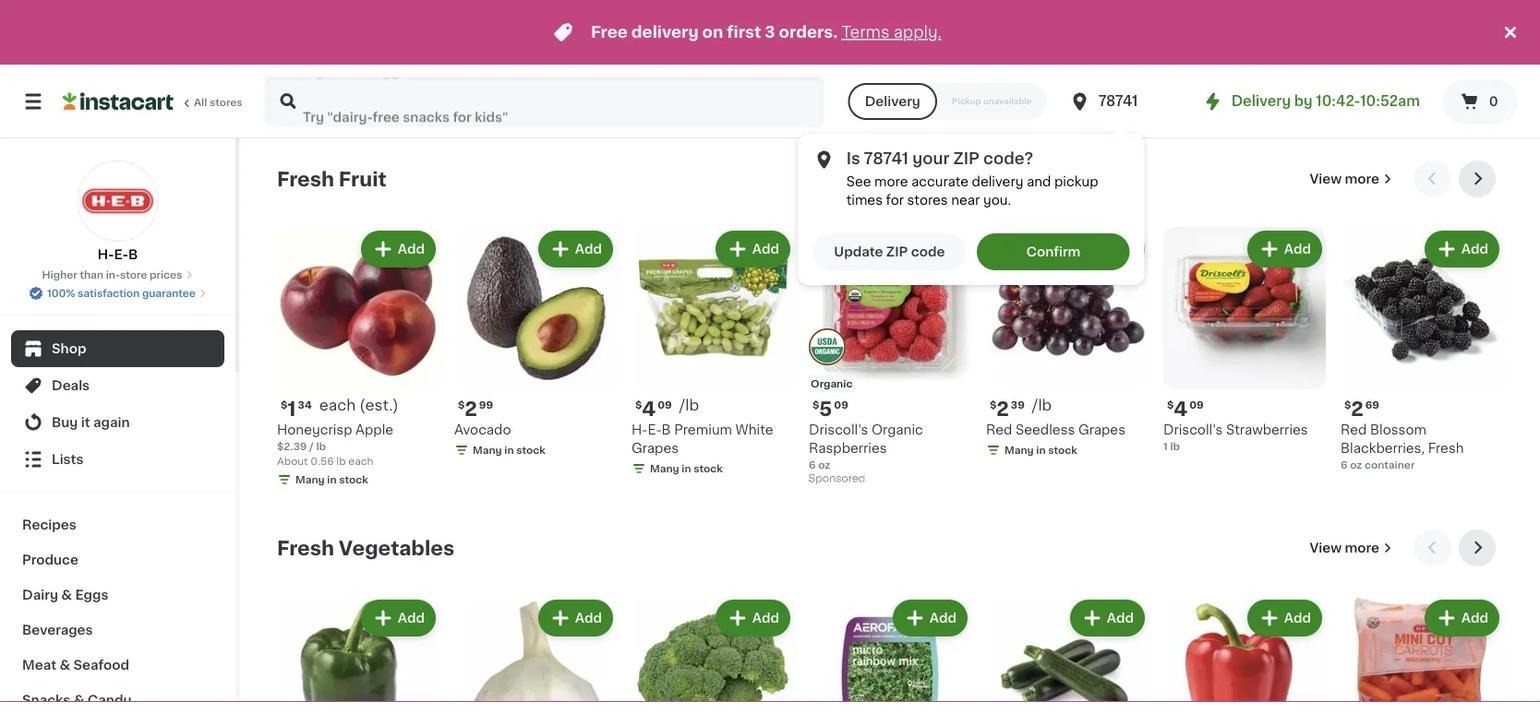 Task type: vqa. For each thing, say whether or not it's contained in the screenshot.
explore
no



Task type: locate. For each thing, give the bounding box(es) containing it.
h-
[[98, 248, 114, 261], [632, 424, 648, 437]]

0 horizontal spatial /lb
[[680, 398, 699, 413]]

2 horizontal spatial 09
[[1190, 400, 1204, 411]]

1 vertical spatial h-
[[632, 424, 648, 437]]

0 vertical spatial view more
[[1310, 173, 1380, 186]]

many down 0.56
[[296, 475, 325, 485]]

10:42-
[[1316, 95, 1361, 108]]

$1.34 each (estimated) element
[[277, 397, 440, 421]]

0 vertical spatial each
[[319, 398, 356, 413]]

eggs
[[75, 589, 108, 602]]

dairy & eggs
[[22, 589, 108, 602]]

& inside meat & seafood link
[[60, 659, 70, 672]]

0 vertical spatial &
[[61, 589, 72, 602]]

2 vertical spatial fresh
[[277, 539, 334, 558]]

zip
[[954, 151, 980, 167], [887, 246, 908, 259]]

1 oz from the left
[[818, 460, 831, 471]]

6 $ from the left
[[1167, 400, 1174, 411]]

1 horizontal spatial delivery
[[972, 175, 1024, 188]]

0 horizontal spatial delivery
[[632, 24, 699, 40]]

$ left 34
[[281, 400, 288, 411]]

in-
[[106, 270, 120, 280]]

item badge image
[[809, 329, 846, 366]]

1 horizontal spatial oz
[[1350, 460, 1363, 471]]

e- for h-e-b
[[114, 248, 128, 261]]

organic up raspberries
[[872, 424, 923, 437]]

b left premium
[[662, 424, 671, 437]]

delivery by 10:42-10:52am
[[1232, 95, 1420, 108]]

1 horizontal spatial organic
[[872, 424, 923, 437]]

2 left 39
[[997, 399, 1009, 419]]

09 inside $ 5 09
[[834, 400, 849, 411]]

2
[[465, 399, 477, 419], [997, 399, 1009, 419], [1352, 399, 1364, 419]]

/lb inside $2.39 per pound element
[[1032, 398, 1052, 413]]

/lb inside $4.09 per pound element
[[680, 398, 699, 413]]

$ up h-e-b premium white grapes
[[635, 400, 642, 411]]

0 horizontal spatial grapes
[[632, 442, 679, 455]]

each down apple
[[349, 457, 374, 467]]

0 vertical spatial b
[[128, 248, 138, 261]]

0 horizontal spatial organic
[[811, 379, 853, 389]]

$ up raspberries
[[813, 400, 820, 411]]

red
[[986, 424, 1013, 437], [1341, 424, 1367, 437]]

2 view more button from the top
[[1303, 530, 1400, 567]]

78741 button
[[1069, 76, 1180, 127]]

delivery left on
[[632, 24, 699, 40]]

by
[[1295, 95, 1313, 108]]

premium
[[674, 424, 732, 437]]

1 6 from the left
[[809, 460, 816, 471]]

many in stock for avocado
[[473, 446, 546, 456]]

grapes
[[1079, 424, 1126, 437], [632, 442, 679, 455]]

0 horizontal spatial zip
[[887, 246, 908, 259]]

1 vertical spatial 78741
[[864, 151, 909, 167]]

service type group
[[849, 83, 1047, 120]]

09 up driscoll's strawberries 1 lb
[[1190, 400, 1204, 411]]

honeycrisp
[[277, 424, 352, 437]]

many down avocado
[[473, 446, 502, 456]]

stores down accurate
[[908, 194, 948, 207]]

1 vertical spatial item carousel region
[[277, 530, 1504, 703]]

0 horizontal spatial red
[[986, 424, 1013, 437]]

product group containing 5
[[809, 227, 972, 490]]

1 2 from the left
[[465, 399, 477, 419]]

1 $ from the left
[[281, 400, 288, 411]]

0 horizontal spatial 1
[[288, 399, 296, 419]]

& inside dairy & eggs link
[[61, 589, 72, 602]]

$ 1 34
[[281, 399, 312, 419]]

1 vertical spatial stores
[[908, 194, 948, 207]]

lb
[[316, 442, 326, 452], [1171, 442, 1180, 452], [337, 457, 346, 467]]

delivery inside button
[[865, 95, 921, 108]]

h- for h-e-b
[[98, 248, 114, 261]]

09 up h-e-b premium white grapes
[[658, 400, 672, 411]]

instacart logo image
[[63, 91, 174, 113]]

red for red blossom blackberries, fresh 6 oz container
[[1341, 424, 1367, 437]]

/lb right 39
[[1032, 398, 1052, 413]]

grapes down premium
[[632, 442, 679, 455]]

first
[[727, 24, 761, 40]]

2 left 99
[[465, 399, 477, 419]]

driscoll's left strawberries
[[1164, 424, 1223, 437]]

0 horizontal spatial $ 4 09
[[635, 399, 672, 419]]

1 horizontal spatial 78741
[[1099, 95, 1138, 108]]

0 vertical spatial view more button
[[1303, 161, 1400, 198]]

delivery inside is 78741 your zip code? see more accurate delivery and pickup times for stores near you.
[[972, 175, 1024, 188]]

1 view more button from the top
[[1303, 161, 1400, 198]]

each (est.)
[[319, 398, 399, 413]]

2 view more from the top
[[1310, 542, 1380, 555]]

delivery up "your"
[[865, 95, 921, 108]]

driscoll's strawberries 1 lb
[[1164, 424, 1308, 452]]

0 vertical spatial 1
[[288, 399, 296, 419]]

& right meat on the left bottom
[[60, 659, 70, 672]]

1 vertical spatial organic
[[872, 424, 923, 437]]

orders.
[[779, 24, 838, 40]]

3 09 from the left
[[1190, 400, 1204, 411]]

delivery
[[632, 24, 699, 40], [972, 175, 1024, 188]]

2 view from the top
[[1310, 542, 1342, 555]]

b for h-e-b
[[128, 248, 138, 261]]

$ up driscoll's strawberries 1 lb
[[1167, 400, 1174, 411]]

0 horizontal spatial 6
[[809, 460, 816, 471]]

2 item carousel region from the top
[[277, 530, 1504, 703]]

e- left premium
[[648, 424, 662, 437]]

many inside product group
[[296, 475, 325, 485]]

sponsored badge image
[[809, 474, 865, 485]]

h-e-b logo image
[[77, 161, 158, 242]]

many
[[473, 446, 502, 456], [1005, 446, 1034, 456], [650, 464, 679, 474], [296, 475, 325, 485]]

1 horizontal spatial /lb
[[1032, 398, 1052, 413]]

0 horizontal spatial 4
[[642, 399, 656, 419]]

view more button down 10:42-
[[1303, 161, 1400, 198]]

is 78741 your zip code? see more accurate delivery and pickup times for stores near you.
[[847, 151, 1099, 207]]

4 up driscoll's strawberries 1 lb
[[1174, 399, 1188, 419]]

driscoll's up raspberries
[[809, 424, 868, 437]]

$ 4 09 up h-e-b premium white grapes
[[635, 399, 672, 419]]

1 horizontal spatial 2
[[997, 399, 1009, 419]]

more down 10:42-
[[1345, 173, 1380, 186]]

/lb up premium
[[680, 398, 699, 413]]

2 09 from the left
[[834, 400, 849, 411]]

3 2 from the left
[[1352, 399, 1364, 419]]

stores right all
[[210, 97, 243, 108]]

$ inside $ 1 34
[[281, 400, 288, 411]]

69
[[1366, 400, 1380, 411]]

fresh left fruit
[[277, 169, 334, 189]]

7 $ from the left
[[1345, 400, 1352, 411]]

1 horizontal spatial 1
[[1164, 442, 1168, 452]]

1 horizontal spatial h-
[[632, 424, 648, 437]]

e- up higher than in-store prices link
[[114, 248, 128, 261]]

1 vertical spatial 1
[[1164, 442, 1168, 452]]

Search field
[[266, 78, 823, 126]]

driscoll's inside "driscoll's organic raspberries 6 oz"
[[809, 424, 868, 437]]

1 vertical spatial each
[[349, 457, 374, 467]]

is 78741 your zip code? dialog
[[799, 134, 1145, 285]]

higher
[[42, 270, 77, 280]]

$ left 99
[[458, 400, 465, 411]]

3
[[765, 24, 775, 40]]

$
[[281, 400, 288, 411], [458, 400, 465, 411], [635, 400, 642, 411], [813, 400, 820, 411], [990, 400, 997, 411], [1167, 400, 1174, 411], [1345, 400, 1352, 411]]

/lb for 4
[[680, 398, 699, 413]]

white
[[736, 424, 774, 437]]

meat & seafood
[[22, 659, 129, 672]]

many for red seedless grapes
[[1005, 446, 1034, 456]]

2 oz from the left
[[1350, 460, 1363, 471]]

more inside is 78741 your zip code? see more accurate delivery and pickup times for stores near you.
[[875, 175, 908, 188]]

h- inside h-e-b premium white grapes
[[632, 424, 648, 437]]

$ 2 69
[[1345, 399, 1380, 419]]

b for h-e-b premium white grapes
[[662, 424, 671, 437]]

0 horizontal spatial 09
[[658, 400, 672, 411]]

driscoll's inside driscoll's strawberries 1 lb
[[1164, 424, 1223, 437]]

lb inside driscoll's strawberries 1 lb
[[1171, 442, 1180, 452]]

1 driscoll's from the left
[[809, 424, 868, 437]]

in down avocado
[[505, 446, 514, 456]]

1 vertical spatial e-
[[648, 424, 662, 437]]

0 vertical spatial fresh
[[277, 169, 334, 189]]

b inside h-e-b premium white grapes
[[662, 424, 671, 437]]

buy it again link
[[11, 405, 224, 441]]

e- inside h-e-b premium white grapes
[[648, 424, 662, 437]]

$ left 39
[[990, 400, 997, 411]]

/lb
[[680, 398, 699, 413], [1032, 398, 1052, 413]]

2 driscoll's from the left
[[1164, 424, 1223, 437]]

0 vertical spatial view
[[1310, 173, 1342, 186]]

e- for h-e-b premium white grapes
[[648, 424, 662, 437]]

oz up sponsored badge image
[[818, 460, 831, 471]]

1 vertical spatial zip
[[887, 246, 908, 259]]

/lb for 2
[[1032, 398, 1052, 413]]

0 vertical spatial zip
[[954, 151, 980, 167]]

$ inside $ 2 99
[[458, 400, 465, 411]]

4 up h-e-b premium white grapes
[[642, 399, 656, 419]]

view more button down container
[[1303, 530, 1400, 567]]

1 vertical spatial grapes
[[632, 442, 679, 455]]

fresh down about
[[277, 539, 334, 558]]

many down seedless
[[1005, 446, 1034, 456]]

product group
[[277, 227, 440, 491], [454, 227, 617, 462], [632, 227, 794, 480], [809, 227, 972, 490], [986, 227, 1149, 462], [1164, 227, 1326, 454], [1341, 227, 1504, 473], [277, 597, 440, 703], [454, 597, 617, 703], [632, 597, 794, 703], [809, 597, 972, 703], [986, 597, 1149, 703], [1164, 597, 1326, 703], [1341, 597, 1504, 703]]

e-
[[114, 248, 128, 261], [648, 424, 662, 437]]

item carousel region containing fresh fruit
[[277, 161, 1504, 515]]

add button
[[363, 233, 434, 266], [540, 233, 611, 266], [717, 233, 789, 266], [895, 233, 966, 266], [1072, 233, 1143, 266], [1249, 233, 1321, 266], [1427, 233, 1498, 266], [363, 602, 434, 635], [540, 602, 611, 635], [717, 602, 789, 635], [895, 602, 966, 635], [1072, 602, 1143, 635], [1249, 602, 1321, 635], [1427, 602, 1498, 635]]

1 horizontal spatial 09
[[834, 400, 849, 411]]

more
[[1345, 173, 1380, 186], [875, 175, 908, 188], [1345, 542, 1380, 555]]

red down $ 2 39
[[986, 424, 1013, 437]]

red inside red blossom blackberries, fresh 6 oz container
[[1341, 424, 1367, 437]]

in down 0.56
[[327, 475, 337, 485]]

each right 34
[[319, 398, 356, 413]]

100% satisfaction guarantee
[[47, 289, 196, 299]]

seedless
[[1016, 424, 1075, 437]]

organic up $ 5 09
[[811, 379, 853, 389]]

0 horizontal spatial delivery
[[865, 95, 921, 108]]

delivery up the you.
[[972, 175, 1024, 188]]

1 horizontal spatial zip
[[954, 151, 980, 167]]

1 vertical spatial b
[[662, 424, 671, 437]]

1 horizontal spatial 6
[[1341, 460, 1348, 471]]

view for fresh vegetables
[[1310, 542, 1342, 555]]

78741 inside is 78741 your zip code? see more accurate delivery and pickup times for stores near you.
[[864, 151, 909, 167]]

item carousel region
[[277, 161, 1504, 515], [277, 530, 1504, 703]]

0 horizontal spatial oz
[[818, 460, 831, 471]]

$ 4 09
[[635, 399, 672, 419], [1167, 399, 1204, 419]]

item carousel region containing fresh vegetables
[[277, 530, 1504, 703]]

stock for avocado
[[517, 446, 546, 456]]

oz
[[818, 460, 831, 471], [1350, 460, 1363, 471]]

view for fresh fruit
[[1310, 173, 1342, 186]]

1 horizontal spatial b
[[662, 424, 671, 437]]

view
[[1310, 173, 1342, 186], [1310, 542, 1342, 555]]

2 horizontal spatial 2
[[1352, 399, 1364, 419]]

recipes
[[22, 519, 76, 532]]

beverages
[[22, 624, 93, 637]]

shop link
[[11, 331, 224, 368]]

100% satisfaction guarantee button
[[29, 283, 207, 301]]

09 right 5
[[834, 400, 849, 411]]

2 /lb from the left
[[1032, 398, 1052, 413]]

1 horizontal spatial delivery
[[1232, 95, 1291, 108]]

h-e-b premium white grapes
[[632, 424, 774, 455]]

for
[[886, 194, 904, 207]]

strawberries
[[1226, 424, 1308, 437]]

0 vertical spatial 78741
[[1099, 95, 1138, 108]]

1 horizontal spatial lb
[[337, 457, 346, 467]]

None search field
[[264, 76, 825, 127]]

2 left 69
[[1352, 399, 1364, 419]]

more down container
[[1345, 542, 1380, 555]]

3 $ from the left
[[635, 400, 642, 411]]

1 view from the top
[[1310, 173, 1342, 186]]

1 horizontal spatial grapes
[[1079, 424, 1126, 437]]

in down h-e-b premium white grapes
[[682, 464, 691, 474]]

zip up accurate
[[954, 151, 980, 167]]

many in stock down avocado
[[473, 446, 546, 456]]

$ left 69
[[1345, 400, 1352, 411]]

many in stock down seedless
[[1005, 446, 1078, 456]]

red down $ 2 69 at the right of the page
[[1341, 424, 1367, 437]]

1 view more from the top
[[1310, 173, 1380, 186]]

fresh inside red blossom blackberries, fresh 6 oz container
[[1428, 442, 1464, 455]]

many in stock down 0.56
[[296, 475, 368, 485]]

0 vertical spatial stores
[[210, 97, 243, 108]]

0 vertical spatial h-
[[98, 248, 114, 261]]

& for meat
[[60, 659, 70, 672]]

dairy
[[22, 589, 58, 602]]

4
[[642, 399, 656, 419], [1174, 399, 1188, 419]]

6 up sponsored badge image
[[809, 460, 816, 471]]

grapes down $2.39 per pound element at the right bottom
[[1079, 424, 1126, 437]]

1 horizontal spatial e-
[[648, 424, 662, 437]]

0 vertical spatial delivery
[[632, 24, 699, 40]]

1 horizontal spatial $ 4 09
[[1167, 399, 1204, 419]]

& left eggs
[[61, 589, 72, 602]]

b up the store
[[128, 248, 138, 261]]

delivery left by
[[1232, 95, 1291, 108]]

1 vertical spatial view
[[1310, 542, 1342, 555]]

$ 2 99
[[458, 399, 493, 419]]

many in stock
[[473, 446, 546, 456], [1005, 446, 1078, 456], [650, 464, 723, 474], [296, 475, 368, 485]]

view more
[[1310, 173, 1380, 186], [1310, 542, 1380, 555]]

0 horizontal spatial b
[[128, 248, 138, 261]]

stock
[[517, 446, 546, 456], [1049, 446, 1078, 456], [694, 464, 723, 474], [339, 475, 368, 485]]

produce
[[22, 554, 78, 567]]

in down seedless
[[1037, 446, 1046, 456]]

more up for
[[875, 175, 908, 188]]

1 vertical spatial &
[[60, 659, 70, 672]]

h- left premium
[[632, 424, 648, 437]]

fresh right "blackberries,"
[[1428, 442, 1464, 455]]

0
[[1489, 95, 1499, 108]]

zip inside popup button
[[887, 246, 908, 259]]

1 item carousel region from the top
[[277, 161, 1504, 515]]

1 vertical spatial delivery
[[972, 175, 1024, 188]]

1 vertical spatial view more button
[[1303, 530, 1400, 567]]

& for dairy
[[61, 589, 72, 602]]

5 $ from the left
[[990, 400, 997, 411]]

6 inside red blossom blackberries, fresh 6 oz container
[[1341, 460, 1348, 471]]

2 6 from the left
[[1341, 460, 1348, 471]]

1 /lb from the left
[[680, 398, 699, 413]]

1 horizontal spatial stores
[[908, 194, 948, 207]]

h- up higher than in-store prices
[[98, 248, 114, 261]]

2 red from the left
[[1341, 424, 1367, 437]]

view more button
[[1303, 161, 1400, 198], [1303, 530, 1400, 567]]

product group containing 1
[[277, 227, 440, 491]]

view more for fresh fruit
[[1310, 173, 1380, 186]]

each inside honeycrisp apple $2.39 / lb about 0.56 lb each
[[349, 457, 374, 467]]

$ 4 09 up driscoll's strawberries 1 lb
[[1167, 399, 1204, 419]]

many down h-e-b premium white grapes
[[650, 464, 679, 474]]

2 $ from the left
[[458, 400, 465, 411]]

than
[[80, 270, 103, 280]]

0 vertical spatial item carousel region
[[277, 161, 1504, 515]]

0 horizontal spatial driscoll's
[[809, 424, 868, 437]]

6 down "blackberries,"
[[1341, 460, 1348, 471]]

stock for h-e-b premium white grapes
[[694, 464, 723, 474]]

1 $ 4 09 from the left
[[635, 399, 672, 419]]

in for avocado
[[505, 446, 514, 456]]

your
[[913, 151, 950, 167]]

in inside product group
[[327, 475, 337, 485]]

delivery for delivery by 10:42-10:52am
[[1232, 95, 1291, 108]]

1 horizontal spatial 4
[[1174, 399, 1188, 419]]

you.
[[984, 194, 1011, 207]]

zip left the code
[[887, 246, 908, 259]]

1 vertical spatial fresh
[[1428, 442, 1464, 455]]

0 horizontal spatial 78741
[[864, 151, 909, 167]]

delivery by 10:42-10:52am link
[[1202, 91, 1420, 113]]

oz down "blackberries,"
[[1350, 460, 1363, 471]]

many in stock down h-e-b premium white grapes
[[650, 464, 723, 474]]

0 vertical spatial e-
[[114, 248, 128, 261]]

1 horizontal spatial red
[[1341, 424, 1367, 437]]

driscoll's
[[809, 424, 868, 437], [1164, 424, 1223, 437]]

red for red seedless grapes
[[986, 424, 1013, 437]]

update zip code button
[[813, 234, 966, 271]]

0 horizontal spatial h-
[[98, 248, 114, 261]]

update
[[834, 246, 883, 259]]

1 horizontal spatial driscoll's
[[1164, 424, 1223, 437]]

2 horizontal spatial lb
[[1171, 442, 1180, 452]]

0 horizontal spatial 2
[[465, 399, 477, 419]]

1 vertical spatial view more
[[1310, 542, 1380, 555]]

all
[[194, 97, 207, 108]]

0 horizontal spatial e-
[[114, 248, 128, 261]]

4 $ from the left
[[813, 400, 820, 411]]

1 red from the left
[[986, 424, 1013, 437]]

dairy & eggs link
[[11, 578, 224, 613]]



Task type: describe. For each thing, give the bounding box(es) containing it.
delivery for delivery
[[865, 95, 921, 108]]

0 horizontal spatial lb
[[316, 442, 326, 452]]

all stores
[[194, 97, 243, 108]]

$4.09 per pound element
[[632, 397, 794, 421]]

many in stock inside product group
[[296, 475, 368, 485]]

fruit
[[339, 169, 387, 189]]

shop
[[52, 343, 86, 356]]

0 vertical spatial grapes
[[1079, 424, 1126, 437]]

fresh for fresh fruit
[[277, 169, 334, 189]]

driscoll's for 5
[[809, 424, 868, 437]]

$ inside $ 2 69
[[1345, 400, 1352, 411]]

prices
[[150, 270, 182, 280]]

driscoll's organic raspberries 6 oz
[[809, 424, 923, 471]]

red seedless grapes
[[986, 424, 1126, 437]]

accurate
[[912, 175, 969, 188]]

and
[[1027, 175, 1051, 188]]

driscoll's for 4
[[1164, 424, 1223, 437]]

2 4 from the left
[[1174, 399, 1188, 419]]

confirm
[[1026, 246, 1081, 259]]

code?
[[984, 151, 1034, 167]]

more for fresh fruit
[[1345, 173, 1380, 186]]

limited time offer region
[[0, 0, 1500, 65]]

h- for h-e-b premium white grapes
[[632, 424, 648, 437]]

oz inside red blossom blackberries, fresh 6 oz container
[[1350, 460, 1363, 471]]

about
[[277, 457, 308, 467]]

is
[[847, 151, 861, 167]]

free
[[591, 24, 628, 40]]

$ 5 09
[[813, 399, 849, 419]]

avocado
[[454, 424, 511, 437]]

raspberries
[[809, 442, 887, 455]]

1 4 from the left
[[642, 399, 656, 419]]

times
[[847, 194, 883, 207]]

$2.39 per pound element
[[986, 397, 1149, 421]]

view more for fresh vegetables
[[1310, 542, 1380, 555]]

fresh fruit
[[277, 169, 387, 189]]

code
[[911, 246, 945, 259]]

seafood
[[73, 659, 129, 672]]

in for h-e-b premium white grapes
[[682, 464, 691, 474]]

deals link
[[11, 368, 224, 405]]

grapes inside h-e-b premium white grapes
[[632, 442, 679, 455]]

view more button for fresh vegetables
[[1303, 530, 1400, 567]]

1 09 from the left
[[658, 400, 672, 411]]

many for avocado
[[473, 446, 502, 456]]

apply.
[[894, 24, 942, 40]]

more for fresh vegetables
[[1345, 542, 1380, 555]]

2 $ 4 09 from the left
[[1167, 399, 1204, 419]]

$ inside $ 2 39
[[990, 400, 997, 411]]

delivery button
[[849, 83, 937, 120]]

vegetables
[[339, 539, 455, 558]]

fresh for fresh vegetables
[[277, 539, 334, 558]]

09 for driscoll's organic raspberries
[[834, 400, 849, 411]]

pickup
[[1055, 175, 1099, 188]]

view more button for fresh fruit
[[1303, 161, 1400, 198]]

(est.)
[[360, 398, 399, 413]]

on
[[702, 24, 724, 40]]

10:52am
[[1361, 95, 1420, 108]]

blossom
[[1371, 424, 1427, 437]]

/
[[309, 442, 314, 452]]

0 button
[[1443, 79, 1518, 124]]

fresh vegetables
[[277, 539, 455, 558]]

in for red seedless grapes
[[1037, 446, 1046, 456]]

buy it again
[[52, 417, 130, 429]]

buy
[[52, 417, 78, 429]]

recipes link
[[11, 508, 224, 543]]

beverages link
[[11, 613, 224, 648]]

39
[[1011, 400, 1025, 411]]

blackberries,
[[1341, 442, 1425, 455]]

stores inside is 78741 your zip code? see more accurate delivery and pickup times for stores near you.
[[908, 194, 948, 207]]

lists link
[[11, 441, 224, 478]]

again
[[93, 417, 130, 429]]

organic inside "driscoll's organic raspberries 6 oz"
[[872, 424, 923, 437]]

each inside "$1.34 each (estimated)" element
[[319, 398, 356, 413]]

78741 inside popup button
[[1099, 95, 1138, 108]]

store
[[120, 270, 147, 280]]

$ 4 09 inside $4.09 per pound element
[[635, 399, 672, 419]]

34
[[298, 400, 312, 411]]

satisfaction
[[78, 289, 140, 299]]

higher than in-store prices
[[42, 270, 182, 280]]

it
[[81, 417, 90, 429]]

1 inside driscoll's strawberries 1 lb
[[1164, 442, 1168, 452]]

meat
[[22, 659, 56, 672]]

oz inside "driscoll's organic raspberries 6 oz"
[[818, 460, 831, 471]]

many in stock for red seedless grapes
[[1005, 446, 1078, 456]]

deals
[[52, 380, 90, 393]]

container
[[1365, 460, 1415, 471]]

2 for red blossom blackberries, fresh
[[1352, 399, 1364, 419]]

many for h-e-b premium white grapes
[[650, 464, 679, 474]]

0.56
[[311, 457, 334, 467]]

2 2 from the left
[[997, 399, 1009, 419]]

$2.39
[[277, 442, 307, 452]]

lists
[[52, 453, 84, 466]]

0 horizontal spatial stores
[[210, 97, 243, 108]]

h-e-b link
[[77, 161, 158, 264]]

terms apply. link
[[842, 24, 942, 40]]

near
[[952, 194, 980, 207]]

$ inside $ 5 09
[[813, 400, 820, 411]]

update zip code
[[834, 246, 945, 259]]

produce link
[[11, 543, 224, 578]]

6 inside "driscoll's organic raspberries 6 oz"
[[809, 460, 816, 471]]

h-e-b
[[98, 248, 138, 261]]

guarantee
[[142, 289, 196, 299]]

confirm button
[[977, 234, 1130, 271]]

many in stock for h-e-b premium white grapes
[[650, 464, 723, 474]]

higher than in-store prices link
[[42, 268, 193, 283]]

5
[[820, 399, 832, 419]]

stock for red seedless grapes
[[1049, 446, 1078, 456]]

free delivery on first 3 orders. terms apply.
[[591, 24, 942, 40]]

delivery inside limited time offer region
[[632, 24, 699, 40]]

0 vertical spatial organic
[[811, 379, 853, 389]]

99
[[479, 400, 493, 411]]

1 inside "$1.34 each (estimated)" element
[[288, 399, 296, 419]]

honeycrisp apple $2.39 / lb about 0.56 lb each
[[277, 424, 394, 467]]

see
[[847, 175, 871, 188]]

zip inside is 78741 your zip code? see more accurate delivery and pickup times for stores near you.
[[954, 151, 980, 167]]

$ 2 39
[[990, 399, 1025, 419]]

apple
[[356, 424, 394, 437]]

09 for driscoll's strawberries
[[1190, 400, 1204, 411]]

2 for avocado
[[465, 399, 477, 419]]



